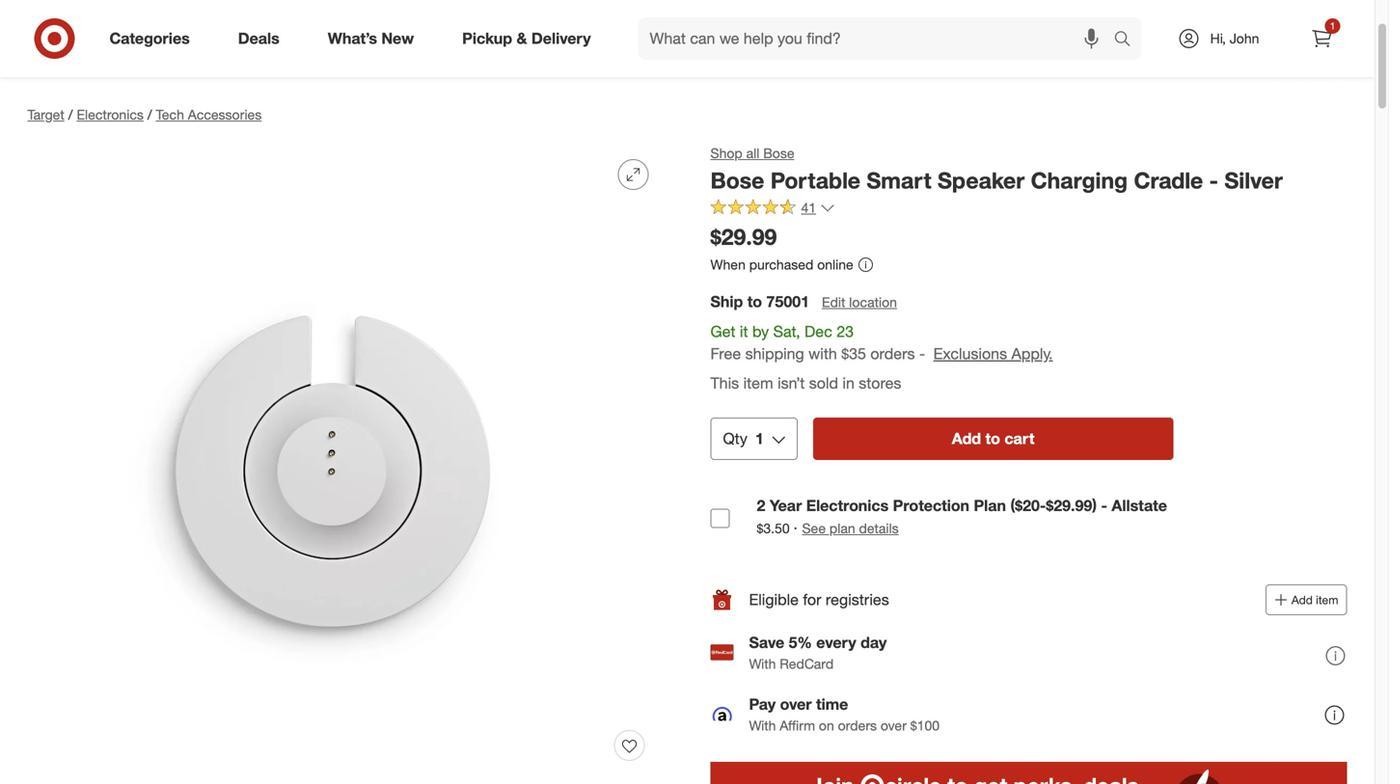 Task type: locate. For each thing, give the bounding box(es) containing it.
to
[[747, 292, 762, 311], [986, 429, 1000, 448]]

- inside "shop all bose bose portable smart speaker charging cradle - silver"
[[1209, 167, 1218, 194]]

0 vertical spatial item
[[743, 374, 773, 393]]

to right 'ship' at the right of the page
[[747, 292, 762, 311]]

$3.50
[[757, 520, 790, 537]]

speaker
[[938, 167, 1025, 194]]

target
[[27, 106, 64, 123]]

item for this
[[743, 374, 773, 393]]

add item
[[1292, 593, 1339, 607]]

2 year electronics protection plan ($20-$29.99) - allstate $3.50 · see plan details
[[757, 496, 1167, 537]]

1 horizontal spatial to
[[986, 429, 1000, 448]]

- right the $29.99)
[[1101, 496, 1108, 515]]

add
[[952, 429, 981, 448], [1292, 593, 1313, 607]]

online
[[817, 256, 854, 273]]

0 vertical spatial over
[[780, 695, 812, 714]]

1 with from the top
[[749, 655, 776, 672]]

with down save at the bottom right of page
[[749, 655, 776, 672]]

-
[[1209, 167, 1218, 194], [919, 344, 925, 363], [1101, 496, 1108, 515]]

sat,
[[773, 322, 800, 341]]

to for add
[[986, 429, 1000, 448]]

1 link
[[1301, 17, 1343, 60]]

categories
[[110, 29, 190, 48]]

pickup & delivery
[[462, 29, 591, 48]]

categories link
[[93, 17, 214, 60]]

day
[[861, 633, 887, 652]]

orders inside get it by sat, dec 23 free shipping with $35 orders - exclusions apply.
[[871, 344, 915, 363]]

orders right on
[[838, 717, 877, 734]]

accessories
[[188, 106, 262, 123]]

item inside button
[[1316, 593, 1339, 607]]

bose
[[763, 145, 795, 162], [711, 167, 764, 194]]

0 horizontal spatial 1
[[755, 429, 764, 448]]

2 vertical spatial -
[[1101, 496, 1108, 515]]

1 right john
[[1330, 20, 1336, 32]]

$29.99)
[[1046, 496, 1097, 515]]

isn't
[[778, 374, 805, 393]]

shop all bose bose portable smart speaker charging cradle - silver
[[711, 145, 1283, 194]]

deals link
[[222, 17, 304, 60]]

0 vertical spatial to
[[747, 292, 762, 311]]

time
[[816, 695, 848, 714]]

search button
[[1105, 17, 1152, 64]]

get it by sat, dec 23 free shipping with $35 orders - exclusions apply.
[[711, 322, 1053, 363]]

this item isn't sold in stores
[[711, 374, 902, 393]]

advertisement region
[[12, 40, 1363, 86], [711, 762, 1347, 784]]

0 vertical spatial orders
[[871, 344, 915, 363]]

1 horizontal spatial add
[[1292, 593, 1313, 607]]

redcard
[[780, 655, 834, 672]]

sold
[[809, 374, 838, 393]]

bose right all
[[763, 145, 795, 162]]

0 vertical spatial electronics
[[77, 106, 144, 123]]

pickup
[[462, 29, 512, 48]]

/ right target link
[[68, 106, 73, 123]]

0 vertical spatial with
[[749, 655, 776, 672]]

silver
[[1225, 167, 1283, 194]]

this
[[711, 374, 739, 393]]

0 horizontal spatial electronics
[[77, 106, 144, 123]]

year
[[770, 496, 802, 515]]

1 horizontal spatial electronics
[[806, 496, 889, 515]]

affirm
[[780, 717, 815, 734]]

plan
[[830, 520, 855, 537]]

orders
[[871, 344, 915, 363], [838, 717, 877, 734]]

bose down 'shop'
[[711, 167, 764, 194]]

eligible
[[749, 590, 799, 609]]

/
[[68, 106, 73, 123], [147, 106, 152, 123]]

add for add to cart
[[952, 429, 981, 448]]

what's new
[[328, 29, 414, 48]]

1 vertical spatial with
[[749, 717, 776, 734]]

1 horizontal spatial /
[[147, 106, 152, 123]]

target link
[[27, 106, 64, 123]]

0 horizontal spatial item
[[743, 374, 773, 393]]

apply.
[[1012, 344, 1053, 363]]

0 vertical spatial advertisement region
[[12, 40, 1363, 86]]

1 vertical spatial orders
[[838, 717, 877, 734]]

0 vertical spatial 1
[[1330, 20, 1336, 32]]

/ left tech at the top of the page
[[147, 106, 152, 123]]

with
[[749, 655, 776, 672], [749, 717, 776, 734]]

smart
[[867, 167, 932, 194]]

over left the $100
[[881, 717, 907, 734]]

qty 1
[[723, 429, 764, 448]]

free
[[711, 344, 741, 363]]

electronics inside 2 year electronics protection plan ($20-$29.99) - allstate $3.50 · see plan details
[[806, 496, 889, 515]]

1 vertical spatial electronics
[[806, 496, 889, 515]]

0 vertical spatial add
[[952, 429, 981, 448]]

- left silver
[[1209, 167, 1218, 194]]

what's
[[328, 29, 377, 48]]

electronics left tech at the top of the page
[[77, 106, 144, 123]]

1 vertical spatial to
[[986, 429, 1000, 448]]

- left exclusions
[[919, 344, 925, 363]]

charging
[[1031, 167, 1128, 194]]

target / electronics / tech accessories
[[27, 106, 262, 123]]

hi,
[[1210, 30, 1226, 47]]

to inside button
[[986, 429, 1000, 448]]

2 horizontal spatial -
[[1209, 167, 1218, 194]]

1 horizontal spatial item
[[1316, 593, 1339, 607]]

1 right qty on the bottom of page
[[755, 429, 764, 448]]

0 horizontal spatial add
[[952, 429, 981, 448]]

1
[[1330, 20, 1336, 32], [755, 429, 764, 448]]

&
[[517, 29, 527, 48]]

to left cart
[[986, 429, 1000, 448]]

$35
[[842, 344, 866, 363]]

1 vertical spatial add
[[1292, 593, 1313, 607]]

0 horizontal spatial /
[[68, 106, 73, 123]]

item
[[743, 374, 773, 393], [1316, 593, 1339, 607]]

1 horizontal spatial -
[[1101, 496, 1108, 515]]

0 horizontal spatial to
[[747, 292, 762, 311]]

pay over time with affirm on orders over $100
[[749, 695, 940, 734]]

2 / from the left
[[147, 106, 152, 123]]

1 vertical spatial -
[[919, 344, 925, 363]]

0 vertical spatial -
[[1209, 167, 1218, 194]]

0 horizontal spatial -
[[919, 344, 925, 363]]

orders up stores
[[871, 344, 915, 363]]

1 vertical spatial item
[[1316, 593, 1339, 607]]

electronics up see plan details button
[[806, 496, 889, 515]]

registries
[[826, 590, 889, 609]]

1 horizontal spatial over
[[881, 717, 907, 734]]

2
[[757, 496, 765, 515]]

all
[[746, 145, 760, 162]]

hi, john
[[1210, 30, 1259, 47]]

over up affirm
[[780, 695, 812, 714]]

None checkbox
[[711, 509, 730, 528]]

with down pay
[[749, 717, 776, 734]]

2 with from the top
[[749, 717, 776, 734]]

when purchased online
[[711, 256, 854, 273]]

tech
[[156, 106, 184, 123]]

add to cart
[[952, 429, 1035, 448]]

with
[[809, 344, 837, 363]]

electronics
[[77, 106, 144, 123], [806, 496, 889, 515]]



Task type: vqa. For each thing, say whether or not it's contained in the screenshot.
set inside the YOUR CAT WILL LOVE ADDING CUTE FEATHERLY FRIENDS TO THEIR TOY COLLECTION WITH THE 2-PIECE BIRDS CAT TOY SET FROM BOOTS & BARKLEY™. THESE BIRD CAT TOYS FEATURE EYES, BEAK, FEATHERS AND COLORFUL HEARTS TO HELP CATCH THEIR ATTENTION. DESIGNED WITH CATNIP INSIDE, THEY'RE PERFECT FOR ENTICING YOUR CAT TO POUNCE AND PLAY.
no



Task type: describe. For each thing, give the bounding box(es) containing it.
exclusions
[[934, 344, 1007, 363]]

location
[[849, 294, 897, 311]]

by
[[752, 322, 769, 341]]

ship
[[711, 292, 743, 311]]

What can we help you find? suggestions appear below search field
[[638, 17, 1119, 60]]

john
[[1230, 30, 1259, 47]]

delivery
[[532, 29, 591, 48]]

·
[[794, 518, 798, 537]]

75001
[[767, 292, 809, 311]]

see
[[802, 520, 826, 537]]

see plan details button
[[802, 519, 899, 538]]

add to cart button
[[813, 418, 1174, 460]]

pickup & delivery link
[[446, 17, 615, 60]]

$100
[[911, 717, 940, 734]]

orders inside pay over time with affirm on orders over $100
[[838, 717, 877, 734]]

every
[[817, 633, 856, 652]]

purchased
[[749, 256, 814, 273]]

41 link
[[711, 198, 836, 221]]

$29.99
[[711, 224, 777, 251]]

1 vertical spatial bose
[[711, 167, 764, 194]]

dec
[[805, 322, 832, 341]]

edit location button
[[821, 292, 898, 313]]

portable
[[771, 167, 861, 194]]

exclusions apply. button
[[934, 343, 1053, 365]]

get
[[711, 322, 736, 341]]

with inside pay over time with affirm on orders over $100
[[749, 717, 776, 734]]

cart
[[1005, 429, 1035, 448]]

item for add
[[1316, 593, 1339, 607]]

1 horizontal spatial 1
[[1330, 20, 1336, 32]]

1 vertical spatial over
[[881, 717, 907, 734]]

23
[[837, 322, 854, 341]]

5%
[[789, 633, 812, 652]]

deals
[[238, 29, 280, 48]]

what's new link
[[311, 17, 438, 60]]

for
[[803, 590, 821, 609]]

1 / from the left
[[68, 106, 73, 123]]

edit location
[[822, 294, 897, 311]]

- inside get it by sat, dec 23 free shipping with $35 orders - exclusions apply.
[[919, 344, 925, 363]]

1 vertical spatial 1
[[755, 429, 764, 448]]

($20-
[[1011, 496, 1046, 515]]

electronics for protection
[[806, 496, 889, 515]]

to for ship
[[747, 292, 762, 311]]

eligible for registries
[[749, 590, 889, 609]]

it
[[740, 322, 748, 341]]

new
[[381, 29, 414, 48]]

edit
[[822, 294, 846, 311]]

add item button
[[1266, 585, 1347, 615]]

protection
[[893, 496, 970, 515]]

electronics link
[[77, 106, 144, 123]]

save
[[749, 633, 785, 652]]

shipping
[[745, 344, 804, 363]]

when
[[711, 256, 746, 273]]

plan
[[974, 496, 1006, 515]]

allstate
[[1112, 496, 1167, 515]]

stores
[[859, 374, 902, 393]]

on
[[819, 717, 834, 734]]

shop
[[711, 145, 743, 162]]

41
[[801, 199, 816, 216]]

save 5% every day with redcard
[[749, 633, 887, 672]]

1 vertical spatial advertisement region
[[711, 762, 1347, 784]]

search
[[1105, 31, 1152, 50]]

pay
[[749, 695, 776, 714]]

0 vertical spatial bose
[[763, 145, 795, 162]]

bose portable smart speaker charging cradle - silver, 1 of 4 image
[[27, 144, 664, 781]]

ship to 75001
[[711, 292, 809, 311]]

cradle
[[1134, 167, 1203, 194]]

details
[[859, 520, 899, 537]]

electronics for /
[[77, 106, 144, 123]]

qty
[[723, 429, 748, 448]]

with inside the save 5% every day with redcard
[[749, 655, 776, 672]]

0 horizontal spatial over
[[780, 695, 812, 714]]

- inside 2 year electronics protection plan ($20-$29.99) - allstate $3.50 · see plan details
[[1101, 496, 1108, 515]]

add for add item
[[1292, 593, 1313, 607]]

tech accessories link
[[156, 106, 262, 123]]



